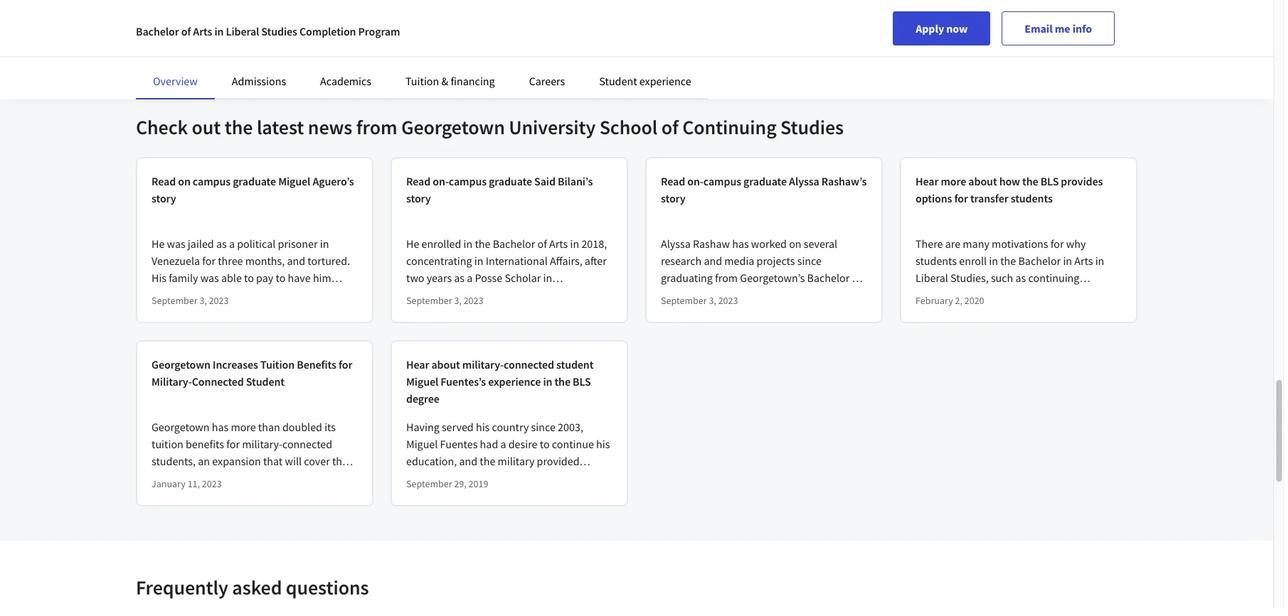 Task type: describe. For each thing, give the bounding box(es) containing it.
more inside alyssa rashaw has worked on several research and media projects since graduating from georgetown's bachelor of arts in liberal studies program in 2017. but perhaps none was more reflective of the time than  her internship with the legal services corporation in 2020.
[[749, 305, 775, 320]]

time inside alyssa rashaw has worked on several research and media projects since graduating from georgetown's bachelor of arts in liberal studies program in 2017. but perhaps none was more reflective of the time than  her internship with the legal services corporation in 2020.
[[661, 322, 683, 337]]

that
[[263, 455, 283, 469]]

alyssa rashaw has worked on several research and media projects since graduating from georgetown's bachelor of arts in liberal studies program in 2017. but perhaps none was more reflective of the time than  her internship with the legal services corporation in 2020.
[[661, 237, 865, 354]]

1 horizontal spatial was
[[200, 271, 219, 285]]

provides
[[1061, 174, 1103, 189]]

connected inside hear about military-connected student miguel fuentes's experience in the bls degree
[[504, 358, 554, 372]]

2018,
[[581, 237, 607, 251]]

a right get
[[539, 472, 545, 486]]

several
[[804, 237, 837, 251]]

read on-campus graduate alyssa rashaw's story
[[661, 174, 867, 206]]

bachelor up overview
[[136, 24, 179, 38]]

completion
[[299, 24, 356, 38]]

continuing
[[1028, 271, 1080, 285]]

picture.
[[219, 339, 255, 354]]

of up overview
[[181, 24, 191, 38]]

georgetown inside georgetown increases tuition benefits for military-connected student
[[152, 358, 211, 372]]

a up three
[[229, 237, 235, 251]]

the inside having served his country since 2003, miguel fuentes had a desire to continue his education, and the military provided opportunities for him to get a degree.
[[480, 455, 495, 469]]

a up washington, on the left of the page
[[186, 305, 191, 320]]

1 tuition from the top
[[152, 438, 183, 452]]

reflective
[[777, 305, 821, 320]]

arts inside alyssa rashaw has worked on several research and media projects since graduating from georgetown's bachelor of arts in liberal studies program in 2017. but perhaps none was more reflective of the time than  her internship with the legal services corporation in 2020.
[[661, 288, 680, 302]]

enrolled
[[422, 237, 461, 251]]

concentrating
[[406, 254, 472, 268]]

full-
[[220, 472, 239, 486]]

0 vertical spatial liberal
[[226, 24, 259, 38]]

for inside georgetown increases tuition benefits for military-connected student
[[339, 358, 352, 372]]

january
[[152, 478, 186, 491]]

since inside having served his country since 2003, miguel fuentes had a desire to continue his education, and the military provided opportunities for him to get a degree.
[[531, 421, 556, 435]]

bls inside hear more about how the bls provides options for transfer students
[[1041, 174, 1059, 189]]

released,
[[152, 288, 195, 302]]

students inside hear more about how the bls provides options for transfer students
[[1011, 191, 1053, 206]]

arts up overview 'link'
[[193, 24, 212, 38]]

desire
[[508, 438, 537, 452]]

frequently asked questions
[[136, 576, 369, 601]]

2023 for annual
[[202, 478, 222, 491]]

2 horizontal spatial studies
[[780, 115, 844, 140]]

eligible
[[201, 489, 236, 503]]

0 vertical spatial was
[[167, 237, 185, 251]]

georgetown down tuition & financing
[[401, 115, 505, 140]]

1 vertical spatial his
[[596, 438, 610, 452]]

since inside alyssa rashaw has worked on several research and media projects since graduating from georgetown's bachelor of arts in liberal studies program in 2017. but perhaps none was more reflective of the time than  her internship with the legal services corporation in 2020.
[[797, 254, 822, 268]]

georgetown's
[[740, 271, 805, 285]]

september 3, 2023 for arts
[[661, 295, 738, 307]]

3, for in
[[709, 295, 716, 307]]

after
[[585, 254, 607, 268]]

posse
[[475, 271, 502, 285]]

&
[[441, 74, 448, 88]]

miguel inside the read on campus graduate miguel aguero's story
[[278, 174, 310, 189]]

academics
[[320, 74, 371, 88]]

military
[[498, 455, 535, 469]]

washington,
[[152, 322, 211, 337]]

careers
[[529, 74, 565, 88]]

the right with at the right
[[804, 322, 819, 337]]

the inside hear more about how the bls provides options for transfer students
[[1022, 174, 1038, 189]]

students.
[[238, 489, 282, 503]]

for inside having served his country since 2003, miguel fuentes had a desire to continue his education, and the military provided opportunities for him to get a degree.
[[474, 472, 487, 486]]

georgetown increases tuition benefits for military-connected student
[[152, 358, 352, 389]]

out
[[192, 115, 221, 140]]

time inside georgetown has more than doubled its tuition benefits for military-connected students, an expansion that will cover the annual cost of full-time undergraduate tuition for eligible students.
[[239, 472, 261, 486]]

said
[[534, 174, 556, 189]]

duty
[[916, 305, 937, 320]]

of inside there are many motivations for why students enroll in the bachelor in arts in liberal studies, such as continuing education or coming back from tours of duty
[[1093, 288, 1102, 302]]

months,
[[245, 254, 285, 268]]

him inside having served his country since 2003, miguel fuentes had a desire to continue his education, and the military provided opportunities for him to get a degree.
[[489, 472, 508, 486]]

campus for has
[[703, 174, 741, 189]]

the inside georgetown has more than doubled its tuition benefits for military-connected students, an expansion that will cover the annual cost of full-time undergraduate tuition for eligible students.
[[332, 455, 348, 469]]

education,
[[406, 455, 457, 469]]

email me info
[[1025, 21, 1092, 36]]

why
[[1066, 237, 1086, 251]]

into
[[180, 339, 199, 354]]

september 3, 2023 for was
[[152, 295, 229, 307]]

studies,
[[950, 271, 989, 285]]

degree
[[406, 392, 439, 406]]

venezuela
[[152, 254, 200, 268]]

such
[[991, 271, 1013, 285]]

to right pay at the top of the page
[[276, 271, 286, 285]]

3, for able
[[199, 295, 207, 307]]

international
[[486, 254, 548, 268]]

for down cost
[[186, 489, 199, 503]]

of inside georgetown has more than doubled its tuition benefits for military-connected students, an expansion that will cover the annual cost of full-time undergraduate tuition for eligible students.
[[209, 472, 218, 486]]

2023 for liberal
[[718, 295, 738, 307]]

info
[[1073, 21, 1092, 36]]

email me info button
[[1002, 11, 1115, 46]]

for inside there are many motivations for why students enroll in the bachelor in arts in liberal studies, such as continuing education or coming back from tours of duty
[[1051, 237, 1064, 251]]

as inside he enrolled in the bachelor of arts in 2018, concentrating in international affairs, after two years as a posse scholar in pennsylvania
[[454, 271, 465, 285]]

graduate for miguel
[[233, 174, 276, 189]]

graduate for said
[[489, 174, 532, 189]]

more inside georgetown has more than doubled its tuition benefits for military-connected students, an expansion that will cover the annual cost of full-time undergraduate tuition for eligible students.
[[231, 421, 256, 435]]

transfer
[[970, 191, 1008, 206]]

states,
[[152, 305, 183, 320]]

are
[[945, 237, 961, 251]]

for inside he was jailed as a political prisoner in venezuela for three months, and tortured. his family was able to pay to have him released, and he immigrated to the united states, a political refugee, alone in washington, d.c. that's where georgetown came into the picture.
[[202, 254, 216, 268]]

studies inside alyssa rashaw has worked on several research and media projects since graduating from georgetown's bachelor of arts in liberal studies program in 2017. but perhaps none was more reflective of the time than  her internship with the legal services corporation in 2020.
[[728, 288, 763, 302]]

internship
[[730, 322, 778, 337]]

military- inside georgetown has more than doubled its tuition benefits for military-connected students, an expansion that will cover the annual cost of full-time undergraduate tuition for eligible students.
[[242, 438, 282, 452]]

degree.
[[547, 472, 583, 486]]

jailed
[[188, 237, 214, 251]]

connected inside georgetown has more than doubled its tuition benefits for military-connected students, an expansion that will cover the annual cost of full-time undergraduate tuition for eligible students.
[[282, 438, 332, 452]]

student
[[556, 358, 594, 372]]

september for arts
[[661, 295, 707, 307]]

arts inside he enrolled in the bachelor of arts in 2018, concentrating in international affairs, after two years as a posse scholar in pennsylvania
[[549, 237, 568, 251]]

from inside there are many motivations for why students enroll in the bachelor in arts in liberal studies, such as continuing education or coming back from tours of duty
[[1041, 288, 1063, 302]]

affairs,
[[550, 254, 582, 268]]

expansion
[[212, 455, 261, 469]]

read on-campus graduate said bilani's story
[[406, 174, 593, 206]]

bachelor inside alyssa rashaw has worked on several research and media projects since graduating from georgetown's bachelor of arts in liberal studies program in 2017. but perhaps none was more reflective of the time than  her internship with the legal services corporation in 2020.
[[807, 271, 850, 285]]

read for read on-campus graduate said bilani's story
[[406, 174, 430, 189]]

continuing
[[682, 115, 777, 140]]

able
[[221, 271, 242, 285]]

the down have
[[301, 288, 317, 302]]

her
[[711, 322, 727, 337]]

alyssa inside the read on-campus graduate alyssa rashaw's story
[[789, 174, 819, 189]]

february
[[916, 295, 953, 307]]

29,
[[454, 478, 467, 491]]

university
[[509, 115, 596, 140]]

as inside he was jailed as a political prisoner in venezuela for three months, and tortured. his family was able to pay to have him released, and he immigrated to the united states, a political refugee, alone in washington, d.c. that's where georgetown came into the picture.
[[216, 237, 227, 251]]

0 horizontal spatial studies
[[261, 24, 297, 38]]

1 vertical spatial political
[[194, 305, 232, 320]]

program
[[766, 288, 807, 302]]

miguel inside hear about military-connected student miguel fuentes's experience in the bls degree
[[406, 375, 438, 389]]

february 2, 2020
[[916, 295, 984, 307]]

september for as
[[406, 295, 452, 307]]

story for read on-campus graduate said bilani's story
[[406, 191, 431, 206]]

the right into
[[201, 339, 217, 354]]

as inside there are many motivations for why students enroll in the bachelor in arts in liberal studies, such as continuing education or coming back from tours of duty
[[1016, 271, 1026, 285]]

2 tuition from the top
[[152, 489, 183, 503]]

graduating
[[661, 271, 713, 285]]

latest
[[257, 115, 304, 140]]

to left pay at the top of the page
[[244, 271, 254, 285]]

student experience link
[[599, 74, 691, 88]]

of right the "school" at the top
[[661, 115, 678, 140]]

bachelor of arts in liberal studies completion program
[[136, 24, 400, 38]]

0 vertical spatial from
[[356, 115, 397, 140]]

liberal inside there are many motivations for why students enroll in the bachelor in arts in liberal studies, such as continuing education or coming back from tours of duty
[[916, 271, 948, 285]]

admissions
[[232, 74, 286, 88]]

asked
[[232, 576, 282, 601]]

he
[[218, 288, 229, 302]]

or
[[966, 288, 976, 302]]

to left get
[[510, 472, 520, 486]]

0 vertical spatial his
[[476, 421, 490, 435]]

academics link
[[320, 74, 371, 88]]

to up the alone
[[289, 288, 299, 302]]

overview link
[[153, 74, 198, 88]]

a inside he enrolled in the bachelor of arts in 2018, concentrating in international affairs, after two years as a posse scholar in pennsylvania
[[467, 271, 473, 285]]

0 vertical spatial experience
[[639, 74, 691, 88]]

scholar
[[505, 271, 541, 285]]

to right desire
[[540, 438, 550, 452]]

enroll
[[959, 254, 987, 268]]

and left he
[[197, 288, 215, 302]]

benefits
[[297, 358, 336, 372]]

of down '2017.'
[[823, 305, 833, 320]]

military- inside hear about military-connected student miguel fuentes's experience in the bls degree
[[462, 358, 504, 372]]

apply now
[[916, 21, 968, 36]]

he for he enrolled in the bachelor of arts in 2018, concentrating in international affairs, after two years as a posse scholar in pennsylvania
[[406, 237, 419, 251]]

the right out
[[225, 115, 253, 140]]

arts inside there are many motivations for why students enroll in the bachelor in arts in liberal studies, such as continuing education or coming back from tours of duty
[[1074, 254, 1093, 268]]

than
[[258, 421, 280, 435]]

and inside having served his country since 2003, miguel fuentes had a desire to continue his education, and the military provided opportunities for him to get a degree.
[[459, 455, 477, 469]]



Task type: vqa. For each thing, say whether or not it's contained in the screenshot.
Find your new career
no



Task type: locate. For each thing, give the bounding box(es) containing it.
2 story from the left
[[406, 191, 431, 206]]

1 horizontal spatial alyssa
[[789, 174, 819, 189]]

tours
[[1066, 288, 1090, 302]]

a right had
[[500, 438, 506, 452]]

1 horizontal spatial time
[[661, 322, 683, 337]]

with
[[780, 322, 801, 337]]

of right tours
[[1093, 288, 1102, 302]]

admissions link
[[232, 74, 286, 88]]

miguel up degree
[[406, 375, 438, 389]]

0 vertical spatial alyssa
[[789, 174, 819, 189]]

frequently
[[136, 576, 228, 601]]

his
[[152, 271, 167, 285]]

pay
[[256, 271, 273, 285]]

graduate inside the read on-campus graduate alyssa rashaw's story
[[744, 174, 787, 189]]

miguel inside having served his country since 2003, miguel fuentes had a desire to continue his education, and the military provided opportunities for him to get a degree.
[[406, 438, 438, 452]]

student inside georgetown increases tuition benefits for military-connected student
[[246, 375, 285, 389]]

students down the how
[[1011, 191, 1053, 206]]

a left posse
[[467, 271, 473, 285]]

georgetown
[[401, 115, 505, 140], [297, 322, 355, 337], [152, 358, 211, 372], [152, 421, 210, 435]]

georgetown down united
[[297, 322, 355, 337]]

email
[[1025, 21, 1053, 36]]

1 vertical spatial more
[[749, 305, 775, 320]]

0 horizontal spatial alyssa
[[661, 237, 691, 251]]

3 graduate from the left
[[744, 174, 787, 189]]

he was jailed as a political prisoner in venezuela for three months, and tortured. his family was able to pay to have him released, and he immigrated to the united states, a political refugee, alone in washington, d.c. that's where georgetown came into the picture.
[[152, 237, 355, 354]]

hear inside hear more about how the bls provides options for transfer students
[[916, 174, 939, 189]]

1 vertical spatial tuition
[[152, 489, 183, 503]]

0 vertical spatial military-
[[462, 358, 504, 372]]

on- inside read on-campus graduate said bilani's story
[[433, 174, 449, 189]]

two
[[406, 271, 424, 285]]

was up the internship on the bottom
[[729, 305, 747, 320]]

0 vertical spatial tuition
[[406, 74, 439, 88]]

2 horizontal spatial campus
[[703, 174, 741, 189]]

coming
[[978, 288, 1013, 302]]

about inside hear about military-connected student miguel fuentes's experience in the bls degree
[[431, 358, 460, 372]]

prisoner
[[278, 237, 318, 251]]

0 vertical spatial him
[[313, 271, 331, 285]]

1 graduate from the left
[[233, 174, 276, 189]]

september 3, 2023 down family
[[152, 295, 229, 307]]

read on campus graduate miguel aguero's story
[[152, 174, 354, 206]]

1 horizontal spatial since
[[797, 254, 822, 268]]

alone
[[276, 305, 302, 320]]

september for the
[[406, 478, 452, 491]]

miguel left aguero's
[[278, 174, 310, 189]]

0 horizontal spatial graduate
[[233, 174, 276, 189]]

1 horizontal spatial as
[[454, 271, 465, 285]]

on- down continuing at top
[[687, 174, 703, 189]]

0 vertical spatial political
[[237, 237, 276, 251]]

studies up rashaw's
[[780, 115, 844, 140]]

1 3, from the left
[[199, 295, 207, 307]]

to
[[244, 271, 254, 285], [276, 271, 286, 285], [289, 288, 299, 302], [540, 438, 550, 452], [510, 472, 520, 486]]

liberal up none
[[693, 288, 726, 302]]

0 horizontal spatial him
[[313, 271, 331, 285]]

0 horizontal spatial was
[[167, 237, 185, 251]]

family
[[169, 271, 198, 285]]

1 vertical spatial tuition
[[260, 358, 295, 372]]

2,
[[955, 295, 963, 307]]

motivations
[[992, 237, 1048, 251]]

for up expansion on the left of page
[[226, 438, 240, 452]]

from down continuing
[[1041, 288, 1063, 302]]

campus down out
[[193, 174, 231, 189]]

3 story from the left
[[661, 191, 685, 206]]

alyssa
[[789, 174, 819, 189], [661, 237, 691, 251]]

1 horizontal spatial hear
[[916, 174, 939, 189]]

1 horizontal spatial military-
[[462, 358, 504, 372]]

of up international
[[537, 237, 547, 251]]

has up media
[[732, 237, 749, 251]]

he left enrolled
[[406, 237, 419, 251]]

came
[[152, 339, 177, 354]]

from down media
[[715, 271, 738, 285]]

2020
[[964, 295, 984, 307]]

on- up enrolled
[[433, 174, 449, 189]]

1 september 3, 2023 from the left
[[152, 295, 229, 307]]

read inside read on-campus graduate said bilani's story
[[406, 174, 430, 189]]

2 read from the left
[[406, 174, 430, 189]]

on- for read on-campus graduate alyssa rashaw's story
[[687, 174, 703, 189]]

more inside hear more about how the bls provides options for transfer students
[[941, 174, 966, 189]]

and
[[287, 254, 305, 268], [704, 254, 722, 268], [197, 288, 215, 302], [459, 455, 477, 469]]

3 read from the left
[[661, 174, 685, 189]]

1 horizontal spatial studies
[[728, 288, 763, 302]]

september down "years"
[[406, 295, 452, 307]]

1 horizontal spatial he
[[406, 237, 419, 251]]

2023 for posse
[[464, 295, 483, 307]]

as right "years"
[[454, 271, 465, 285]]

campus inside the read on campus graduate miguel aguero's story
[[193, 174, 231, 189]]

time up students. on the bottom left
[[239, 472, 261, 486]]

3,
[[199, 295, 207, 307], [454, 295, 462, 307], [709, 295, 716, 307]]

1 horizontal spatial connected
[[504, 358, 554, 372]]

0 vertical spatial has
[[732, 237, 749, 251]]

since up desire
[[531, 421, 556, 435]]

1 horizontal spatial him
[[489, 472, 508, 486]]

was left able
[[200, 271, 219, 285]]

1 horizontal spatial campus
[[449, 174, 487, 189]]

immigrated
[[232, 288, 287, 302]]

he inside he enrolled in the bachelor of arts in 2018, concentrating in international affairs, after two years as a posse scholar in pennsylvania
[[406, 237, 419, 251]]

from
[[356, 115, 397, 140], [715, 271, 738, 285], [1041, 288, 1063, 302]]

1 vertical spatial experience
[[488, 375, 541, 389]]

about up transfer
[[968, 174, 997, 189]]

hear for hear about military-connected student miguel fuentes's experience in the bls degree
[[406, 358, 429, 372]]

has
[[732, 237, 749, 251], [212, 421, 229, 435]]

story inside the read on campus graduate miguel aguero's story
[[152, 191, 176, 206]]

2 vertical spatial liberal
[[693, 288, 726, 302]]

3, down the concentrating
[[454, 295, 462, 307]]

1 horizontal spatial tuition
[[406, 74, 439, 88]]

pennsylvania
[[406, 288, 469, 302]]

having served his country since 2003, miguel fuentes had a desire to continue his education, and the military provided opportunities for him to get a degree.
[[406, 421, 610, 486]]

and down rashaw
[[704, 254, 722, 268]]

bls down student
[[573, 375, 591, 389]]

1 he from the left
[[152, 237, 165, 251]]

studies left completion
[[261, 24, 297, 38]]

on inside alyssa rashaw has worked on several research and media projects since graduating from georgetown's bachelor of arts in liberal studies program in 2017. but perhaps none was more reflective of the time than  her internship with the legal services corporation in 2020.
[[789, 237, 801, 251]]

1 vertical spatial from
[[715, 271, 738, 285]]

hear about military-connected student miguel fuentes's experience in the bls degree
[[406, 358, 594, 406]]

0 horizontal spatial more
[[231, 421, 256, 435]]

rashaw's
[[822, 174, 867, 189]]

1 horizontal spatial political
[[237, 237, 276, 251]]

projects
[[757, 254, 795, 268]]

2 graduate from the left
[[489, 174, 532, 189]]

tuition
[[152, 438, 183, 452], [152, 489, 183, 503]]

tuition left &
[[406, 74, 439, 88]]

bls inside hear about military-connected student miguel fuentes's experience in the bls degree
[[573, 375, 591, 389]]

has inside alyssa rashaw has worked on several research and media projects since graduating from georgetown's bachelor of arts in liberal studies program in 2017. but perhaps none was more reflective of the time than  her internship with the legal services corporation in 2020.
[[732, 237, 749, 251]]

1 vertical spatial students
[[916, 254, 957, 268]]

how
[[999, 174, 1020, 189]]

where
[[265, 322, 295, 337]]

1 horizontal spatial liberal
[[693, 288, 726, 302]]

as up three
[[216, 237, 227, 251]]

students inside there are many motivations for why students enroll in the bachelor in arts in liberal studies, such as continuing education or coming back from tours of duty
[[916, 254, 957, 268]]

0 horizontal spatial he
[[152, 237, 165, 251]]

the up posse
[[475, 237, 490, 251]]

on- for read on-campus graduate said bilani's story
[[433, 174, 449, 189]]

0 vertical spatial on
[[178, 174, 190, 189]]

2 horizontal spatial 3,
[[709, 295, 716, 307]]

1 campus from the left
[[193, 174, 231, 189]]

georgetown inside he was jailed as a political prisoner in venezuela for three months, and tortured. his family was able to pay to have him released, and he immigrated to the united states, a political refugee, alone in washington, d.c. that's where georgetown came into the picture.
[[297, 322, 355, 337]]

student down increases
[[246, 375, 285, 389]]

campus down continuing at top
[[703, 174, 741, 189]]

none
[[702, 305, 726, 320]]

3, up her
[[709, 295, 716, 307]]

news
[[308, 115, 352, 140]]

school
[[599, 115, 658, 140]]

having
[[406, 421, 439, 435]]

1 horizontal spatial bls
[[1041, 174, 1059, 189]]

connected down doubled
[[282, 438, 332, 452]]

for inside hear more about how the bls provides options for transfer students
[[954, 191, 968, 206]]

was inside alyssa rashaw has worked on several research and media projects since graduating from georgetown's bachelor of arts in liberal studies program in 2017. but perhaps none was more reflective of the time than  her internship with the legal services corporation in 2020.
[[729, 305, 747, 320]]

get
[[522, 472, 537, 486]]

campus inside the read on-campus graduate alyssa rashaw's story
[[703, 174, 741, 189]]

story up venezuela
[[152, 191, 176, 206]]

0 horizontal spatial since
[[531, 421, 556, 435]]

1 horizontal spatial on
[[789, 237, 801, 251]]

1 vertical spatial alyssa
[[661, 237, 691, 251]]

liberal inside alyssa rashaw has worked on several research and media projects since graduating from georgetown's bachelor of arts in liberal studies program in 2017. but perhaps none was more reflective of the time than  her internship with the legal services corporation in 2020.
[[693, 288, 726, 302]]

0 horizontal spatial military-
[[242, 438, 282, 452]]

overview
[[153, 74, 198, 88]]

september 3, 2023 down 'graduating' at the right top
[[661, 295, 738, 307]]

on down 'check'
[[178, 174, 190, 189]]

him right 2019
[[489, 472, 508, 486]]

3, left he
[[199, 295, 207, 307]]

bachelor up '2017.'
[[807, 271, 850, 285]]

he for he was jailed as a political prisoner in venezuela for three months, and tortured. his family was able to pay to have him released, and he immigrated to the united states, a political refugee, alone in washington, d.c. that's where georgetown came into the picture.
[[152, 237, 165, 251]]

1 read from the left
[[152, 174, 176, 189]]

0 horizontal spatial students
[[916, 254, 957, 268]]

1 vertical spatial about
[[431, 358, 460, 372]]

1 horizontal spatial graduate
[[489, 174, 532, 189]]

0 horizontal spatial his
[[476, 421, 490, 435]]

experience
[[639, 74, 691, 88], [488, 375, 541, 389]]

2023 up her
[[718, 295, 738, 307]]

1 horizontal spatial his
[[596, 438, 610, 452]]

1 vertical spatial connected
[[282, 438, 332, 452]]

miguel
[[278, 174, 310, 189], [406, 375, 438, 389], [406, 438, 438, 452]]

september 29, 2019
[[406, 478, 488, 491]]

2 vertical spatial miguel
[[406, 438, 438, 452]]

2023 for to
[[209, 295, 229, 307]]

2 september 3, 2023 from the left
[[406, 295, 483, 307]]

about inside hear more about how the bls provides options for transfer students
[[968, 174, 997, 189]]

experience up country
[[488, 375, 541, 389]]

aguero's
[[313, 174, 354, 189]]

0 horizontal spatial connected
[[282, 438, 332, 452]]

experience inside hear about military-connected student miguel fuentes's experience in the bls degree
[[488, 375, 541, 389]]

hear for hear more about how the bls provides options for transfer students
[[916, 174, 939, 189]]

apply now button
[[893, 11, 990, 46]]

0 horizontal spatial hear
[[406, 358, 429, 372]]

2023 down posse
[[464, 295, 483, 307]]

and down 'prisoner'
[[287, 254, 305, 268]]

2 3, from the left
[[454, 295, 462, 307]]

the down student
[[554, 375, 571, 389]]

september for was
[[152, 295, 197, 307]]

1 vertical spatial hear
[[406, 358, 429, 372]]

continue
[[552, 438, 594, 452]]

check out the latest news from georgetown university school of continuing studies
[[136, 115, 844, 140]]

miguel down having
[[406, 438, 438, 452]]

military-
[[152, 375, 192, 389]]

1 horizontal spatial about
[[968, 174, 997, 189]]

2 on- from the left
[[687, 174, 703, 189]]

story inside read on-campus graduate said bilani's story
[[406, 191, 431, 206]]

graduate inside the read on campus graduate miguel aguero's story
[[233, 174, 276, 189]]

1 horizontal spatial story
[[406, 191, 431, 206]]

1 horizontal spatial student
[[599, 74, 637, 88]]

2023 right 11,
[[202, 478, 222, 491]]

1 story from the left
[[152, 191, 176, 206]]

graduate for alyssa
[[744, 174, 787, 189]]

the down had
[[480, 455, 495, 469]]

the right the how
[[1022, 174, 1038, 189]]

have
[[288, 271, 311, 285]]

1 vertical spatial was
[[200, 271, 219, 285]]

on left the several
[[789, 237, 801, 251]]

0 horizontal spatial on-
[[433, 174, 449, 189]]

1 vertical spatial him
[[489, 472, 508, 486]]

about up fuentes's
[[431, 358, 460, 372]]

story for read on-campus graduate alyssa rashaw's story
[[661, 191, 685, 206]]

more up options
[[941, 174, 966, 189]]

his up had
[[476, 421, 490, 435]]

tuition down annual
[[152, 489, 183, 503]]

education
[[916, 288, 963, 302]]

0 vertical spatial more
[[941, 174, 966, 189]]

the inside there are many motivations for why students enroll in the bachelor in arts in liberal studies, such as continuing education or coming back from tours of duty
[[1000, 254, 1016, 268]]

campus for in
[[449, 174, 487, 189]]

0 horizontal spatial experience
[[488, 375, 541, 389]]

military- down 'than' on the left
[[242, 438, 282, 452]]

since down the several
[[797, 254, 822, 268]]

now
[[946, 21, 968, 36]]

was
[[167, 237, 185, 251], [200, 271, 219, 285], [729, 305, 747, 320]]

military- up fuentes's
[[462, 358, 504, 372]]

1 on- from the left
[[433, 174, 449, 189]]

from right news on the top
[[356, 115, 397, 140]]

bachelor inside there are many motivations for why students enroll in the bachelor in arts in liberal studies, such as continuing education or coming back from tours of duty
[[1018, 254, 1061, 268]]

story for read on campus graduate miguel aguero's story
[[152, 191, 176, 206]]

financing
[[451, 74, 495, 88]]

0 vertical spatial miguel
[[278, 174, 310, 189]]

3 september 3, 2023 from the left
[[661, 295, 738, 307]]

1 vertical spatial bls
[[573, 375, 591, 389]]

of up but
[[852, 271, 861, 285]]

perhaps
[[661, 305, 700, 320]]

read for read on-campus graduate alyssa rashaw's story
[[661, 174, 685, 189]]

he up venezuela
[[152, 237, 165, 251]]

tortured.
[[308, 254, 350, 268]]

read inside the read on campus graduate miguel aguero's story
[[152, 174, 176, 189]]

time
[[661, 322, 683, 337], [239, 472, 261, 486]]

september 3, 2023 down "years"
[[406, 295, 483, 307]]

3 campus from the left
[[703, 174, 741, 189]]

hear more about how the bls provides options for transfer students
[[916, 174, 1103, 206]]

legal
[[822, 322, 847, 337]]

0 horizontal spatial read
[[152, 174, 176, 189]]

three
[[218, 254, 243, 268]]

questions
[[286, 576, 369, 601]]

his
[[476, 421, 490, 435], [596, 438, 610, 452]]

has inside georgetown has more than doubled its tuition benefits for military-connected students, an expansion that will cover the annual cost of full-time undergraduate tuition for eligible students.
[[212, 421, 229, 435]]

1 horizontal spatial experience
[[639, 74, 691, 88]]

0 horizontal spatial from
[[356, 115, 397, 140]]

0 vertical spatial about
[[968, 174, 997, 189]]

read inside the read on-campus graduate alyssa rashaw's story
[[661, 174, 685, 189]]

1 vertical spatial has
[[212, 421, 229, 435]]

annual
[[152, 472, 185, 486]]

2 campus from the left
[[449, 174, 487, 189]]

graduate up worked
[[744, 174, 787, 189]]

0 horizontal spatial time
[[239, 472, 261, 486]]

0 horizontal spatial about
[[431, 358, 460, 372]]

opportunities
[[406, 472, 471, 486]]

1 horizontal spatial more
[[749, 305, 775, 320]]

bachelor up international
[[493, 237, 535, 251]]

story
[[152, 191, 176, 206], [406, 191, 431, 206], [661, 191, 685, 206]]

1 horizontal spatial 3,
[[454, 295, 462, 307]]

country
[[492, 421, 529, 435]]

for left why
[[1051, 237, 1064, 251]]

read for read on campus graduate miguel aguero's story
[[152, 174, 176, 189]]

more up the internship on the bottom
[[749, 305, 775, 320]]

careers link
[[529, 74, 565, 88]]

tuition down the where
[[260, 358, 295, 372]]

2 vertical spatial studies
[[728, 288, 763, 302]]

political up d.c.
[[194, 305, 232, 320]]

for right 29,
[[474, 472, 487, 486]]

bachelor up continuing
[[1018, 254, 1061, 268]]

story inside the read on-campus graduate alyssa rashaw's story
[[661, 191, 685, 206]]

of inside he enrolled in the bachelor of arts in 2018, concentrating in international affairs, after two years as a posse scholar in pennsylvania
[[537, 237, 547, 251]]

the up legal
[[835, 305, 851, 320]]

arts down why
[[1074, 254, 1093, 268]]

campus inside read on-campus graduate said bilani's story
[[449, 174, 487, 189]]

campus for jailed
[[193, 174, 231, 189]]

0 vertical spatial since
[[797, 254, 822, 268]]

on inside the read on campus graduate miguel aguero's story
[[178, 174, 190, 189]]

in inside hear about military-connected student miguel fuentes's experience in the bls degree
[[543, 375, 552, 389]]

september 3, 2023 for as
[[406, 295, 483, 307]]

d.c.
[[213, 322, 232, 337]]

0 horizontal spatial tuition
[[260, 358, 295, 372]]

0 horizontal spatial liberal
[[226, 24, 259, 38]]

had
[[480, 438, 498, 452]]

2 horizontal spatial graduate
[[744, 174, 787, 189]]

graduate inside read on-campus graduate said bilani's story
[[489, 174, 532, 189]]

1 vertical spatial student
[[246, 375, 285, 389]]

1 horizontal spatial has
[[732, 237, 749, 251]]

0 horizontal spatial political
[[194, 305, 232, 320]]

2 horizontal spatial story
[[661, 191, 685, 206]]

he inside he was jailed as a political prisoner in venezuela for three months, and tortured. his family was able to pay to have him released, and he immigrated to the united states, a political refugee, alone in washington, d.c. that's where georgetown came into the picture.
[[152, 237, 165, 251]]

1 vertical spatial since
[[531, 421, 556, 435]]

september
[[152, 295, 197, 307], [406, 295, 452, 307], [661, 295, 707, 307], [406, 478, 452, 491]]

back
[[1016, 288, 1038, 302]]

0 horizontal spatial september 3, 2023
[[152, 295, 229, 307]]

the right the cover
[[332, 455, 348, 469]]

the inside hear about military-connected student miguel fuentes's experience in the bls degree
[[554, 375, 571, 389]]

he enrolled in the bachelor of arts in 2018, concentrating in international affairs, after two years as a posse scholar in pennsylvania
[[406, 237, 607, 302]]

provided
[[537, 455, 579, 469]]

1 vertical spatial on
[[789, 237, 801, 251]]

story up research
[[661, 191, 685, 206]]

hear inside hear about military-connected student miguel fuentes's experience in the bls degree
[[406, 358, 429, 372]]

bachelor inside he enrolled in the bachelor of arts in 2018, concentrating in international affairs, after two years as a posse scholar in pennsylvania
[[493, 237, 535, 251]]

2 he from the left
[[406, 237, 419, 251]]

and inside alyssa rashaw has worked on several research and media projects since graduating from georgetown's bachelor of arts in liberal studies program in 2017. but perhaps none was more reflective of the time than  her internship with the legal services corporation in 2020.
[[704, 254, 722, 268]]

georgetown up benefits
[[152, 421, 210, 435]]

arts up 'perhaps'
[[661, 288, 680, 302]]

and down fuentes
[[459, 455, 477, 469]]

him inside he was jailed as a political prisoner in venezuela for three months, and tortured. his family was able to pay to have him released, and he immigrated to the united states, a political refugee, alone in washington, d.c. that's where georgetown came into the picture.
[[313, 271, 331, 285]]

studies down georgetown's on the top right
[[728, 288, 763, 302]]

alyssa inside alyssa rashaw has worked on several research and media projects since graduating from georgetown's bachelor of arts in liberal studies program in 2017. but perhaps none was more reflective of the time than  her internship with the legal services corporation in 2020.
[[661, 237, 691, 251]]

september down family
[[152, 295, 197, 307]]

2 vertical spatial more
[[231, 421, 256, 435]]

as up back
[[1016, 271, 1026, 285]]

but
[[848, 288, 865, 302]]

the up such
[[1000, 254, 1016, 268]]

september down 'graduating' at the right top
[[661, 295, 707, 307]]

0 horizontal spatial campus
[[193, 174, 231, 189]]

its
[[325, 421, 336, 435]]

fuentes's
[[441, 375, 486, 389]]

3, for a
[[454, 295, 462, 307]]

campus down check out the latest news from georgetown university school of continuing studies
[[449, 174, 487, 189]]

2 horizontal spatial was
[[729, 305, 747, 320]]

1 vertical spatial time
[[239, 472, 261, 486]]

2 horizontal spatial from
[[1041, 288, 1063, 302]]

0 horizontal spatial bls
[[573, 375, 591, 389]]

0 horizontal spatial story
[[152, 191, 176, 206]]

0 vertical spatial hear
[[916, 174, 939, 189]]

tuition inside georgetown increases tuition benefits for military-connected student
[[260, 358, 295, 372]]

1 vertical spatial liberal
[[916, 271, 948, 285]]

studies
[[261, 24, 297, 38], [780, 115, 844, 140], [728, 288, 763, 302]]

the
[[225, 115, 253, 140], [1022, 174, 1038, 189], [475, 237, 490, 251], [1000, 254, 1016, 268], [301, 288, 317, 302], [835, 305, 851, 320], [804, 322, 819, 337], [201, 339, 217, 354], [554, 375, 571, 389], [332, 455, 348, 469], [480, 455, 495, 469]]

0 horizontal spatial 3,
[[199, 295, 207, 307]]

connected
[[192, 375, 244, 389]]

1 vertical spatial miguel
[[406, 375, 438, 389]]

3 3, from the left
[[709, 295, 716, 307]]

on- inside the read on-campus graduate alyssa rashaw's story
[[687, 174, 703, 189]]

the inside he enrolled in the bachelor of arts in 2018, concentrating in international affairs, after two years as a posse scholar in pennsylvania
[[475, 237, 490, 251]]

0 vertical spatial students
[[1011, 191, 1053, 206]]

liberal up admissions 'link'
[[226, 24, 259, 38]]

years
[[427, 271, 452, 285]]

september 3, 2023
[[152, 295, 229, 307], [406, 295, 483, 307], [661, 295, 738, 307]]

on-
[[433, 174, 449, 189], [687, 174, 703, 189]]

1 vertical spatial studies
[[780, 115, 844, 140]]

graduate down latest
[[233, 174, 276, 189]]

georgetown inside georgetown has more than doubled its tuition benefits for military-connected students, an expansion that will cover the annual cost of full-time undergraduate tuition for eligible students.
[[152, 421, 210, 435]]

from inside alyssa rashaw has worked on several research and media projects since graduating from georgetown's bachelor of arts in liberal studies program in 2017. but perhaps none was more reflective of the time than  her internship with the legal services corporation in 2020.
[[715, 271, 738, 285]]



